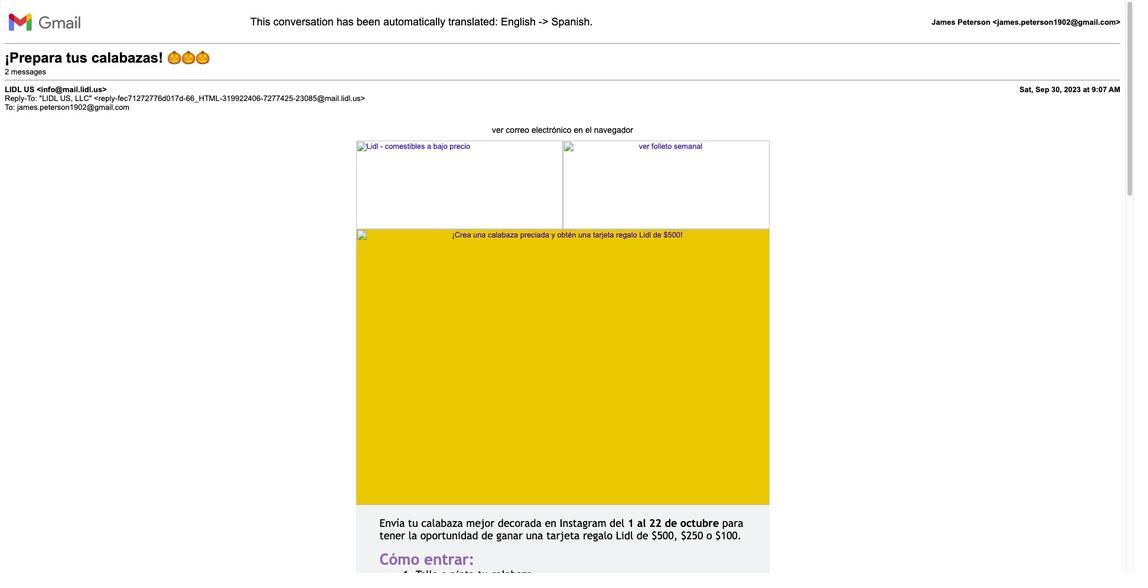 Task type: describe. For each thing, give the bounding box(es) containing it.
english
[[501, 16, 536, 28]]

319922406-
[[222, 94, 263, 103]]

decorada
[[498, 517, 542, 529]]

lidl
[[616, 529, 634, 542]]

tu
[[408, 517, 418, 529]]

¡prepara tus calabazas! 🎃🎃🎃 2 messages
[[5, 50, 210, 76]]

"lidl
[[39, 94, 58, 103]]

0 horizontal spatial de
[[482, 529, 493, 542]]

$500,
[[652, 529, 678, 542]]

cómo entrar:
[[380, 551, 475, 568]]

🎃🎃🎃
[[167, 50, 210, 65]]

am
[[1110, 85, 1121, 94]]

gmail image
[[5, 5, 89, 40]]

<info@mail.lidl.us>
[[37, 85, 107, 94]]

9:07
[[1093, 85, 1108, 94]]

¡crea una calabaza preciada y obtén una tarjeta regalo lidl de $500! image
[[356, 229, 770, 505]]

tus
[[66, 50, 88, 65]]

el
[[586, 125, 592, 135]]

at
[[1084, 85, 1090, 94]]

cómo
[[380, 551, 420, 568]]

fec71272776d017d-
[[118, 94, 186, 103]]

sat,
[[1020, 85, 1034, 94]]

22
[[650, 517, 662, 529]]

peterson
[[958, 18, 991, 27]]

para tener la oportunidad de ganar una tarjeta regalo lidl de $500, $250 o $100.
[[380, 517, 744, 542]]

automatically
[[384, 16, 446, 28]]

correo
[[506, 125, 530, 135]]

2 horizontal spatial de
[[665, 517, 678, 529]]

<james.peterson1902@gmail.com>
[[993, 18, 1121, 27]]

spanish.
[[552, 16, 593, 28]]

translated:
[[449, 16, 498, 28]]

reply-to: "lidl us, llc" <reply-fec71272776d017d-66_html-319922406-7277425-23085@mail.lidl.us> to: james.peterson1902@gmail.com
[[5, 94, 365, 111]]

1 horizontal spatial de
[[637, 529, 649, 542]]

sep
[[1036, 85, 1050, 94]]

del
[[610, 517, 625, 529]]

mejor
[[467, 517, 495, 529]]

>
[[543, 16, 549, 28]]

0 horizontal spatial to:
[[5, 103, 15, 111]]

has
[[337, 16, 354, 28]]

ver folleto semanal image
[[563, 140, 770, 229]]

electrónico
[[532, 125, 572, 135]]

lidl
[[5, 85, 22, 94]]

lidl - comestibles a bajo precio image
[[356, 140, 563, 229]]

calabazas!
[[91, 50, 163, 65]]

calabaza
[[422, 517, 463, 529]]

para
[[723, 517, 744, 529]]

octubre
[[681, 517, 720, 529]]

this
[[250, 16, 271, 28]]

tarjeta
[[547, 529, 580, 542]]

o
[[707, 529, 713, 542]]

30,
[[1052, 85, 1063, 94]]

instagram
[[560, 517, 607, 529]]

ver correo electrónico en el navegador link
[[492, 125, 634, 135]]

2023
[[1065, 85, 1082, 94]]

al
[[638, 517, 646, 529]]

1 horizontal spatial to:
[[27, 94, 37, 103]]



Task type: vqa. For each thing, say whether or not it's contained in the screenshot.
fifth 28
no



Task type: locate. For each thing, give the bounding box(es) containing it.
us,
[[60, 94, 73, 103]]

de left ganar
[[482, 529, 493, 542]]

en right una
[[545, 517, 557, 529]]

7277425-
[[263, 94, 296, 103]]

66_html-
[[186, 94, 222, 103]]

this conversation has been automatically translated: english -> spanish.
[[250, 16, 593, 28]]

envía tu calabaza mejor decorada en instagram del 1 al 22 de octubre
[[380, 517, 720, 529]]

james.peterson1902@gmail.com
[[17, 103, 130, 111]]

us
[[24, 85, 34, 94]]

de right 1
[[637, 529, 649, 542]]

¡prepara
[[5, 50, 62, 65]]

ver correo electrónico en el navegador
[[492, 125, 634, 135]]

to: down lidl
[[5, 103, 15, 111]]

regalo
[[583, 529, 613, 542]]

una
[[526, 529, 544, 542]]

james
[[932, 18, 956, 27]]

-
[[539, 16, 543, 28]]

1
[[628, 517, 634, 529]]

conversation
[[274, 16, 334, 28]]

0 horizontal spatial en
[[545, 517, 557, 529]]

to:
[[27, 94, 37, 103], [5, 103, 15, 111]]

to: left ""lidl"
[[27, 94, 37, 103]]

lidl us <info@mail.lidl.us>
[[5, 85, 107, 94]]

sat, sep 30, 2023 at 9:07 am
[[1020, 85, 1121, 94]]

ganar
[[497, 529, 523, 542]]

llc"
[[75, 94, 92, 103]]

2
[[5, 67, 9, 76]]

en left el at the right top
[[574, 125, 583, 135]]

de right 22
[[665, 517, 678, 529]]

1 horizontal spatial en
[[574, 125, 583, 135]]

messages
[[11, 67, 46, 76]]

tener
[[380, 529, 406, 542]]

en
[[574, 125, 583, 135], [545, 517, 557, 529]]

envía
[[380, 517, 405, 529]]

oportunidad
[[421, 529, 479, 542]]

been
[[357, 16, 381, 28]]

la
[[409, 529, 417, 542]]

0 vertical spatial en
[[574, 125, 583, 135]]

$100.
[[716, 529, 742, 542]]

ver
[[492, 125, 504, 135]]

de
[[665, 517, 678, 529], [482, 529, 493, 542], [637, 529, 649, 542]]

navegador
[[595, 125, 634, 135]]

23085@mail.lidl.us>
[[296, 94, 365, 103]]

james peterson <james.peterson1902@gmail.com>
[[932, 18, 1121, 27]]

reply-
[[5, 94, 27, 103]]

entrar:
[[424, 551, 475, 568]]

<reply-
[[94, 94, 118, 103]]

$250
[[681, 529, 704, 542]]

1 vertical spatial en
[[545, 517, 557, 529]]



